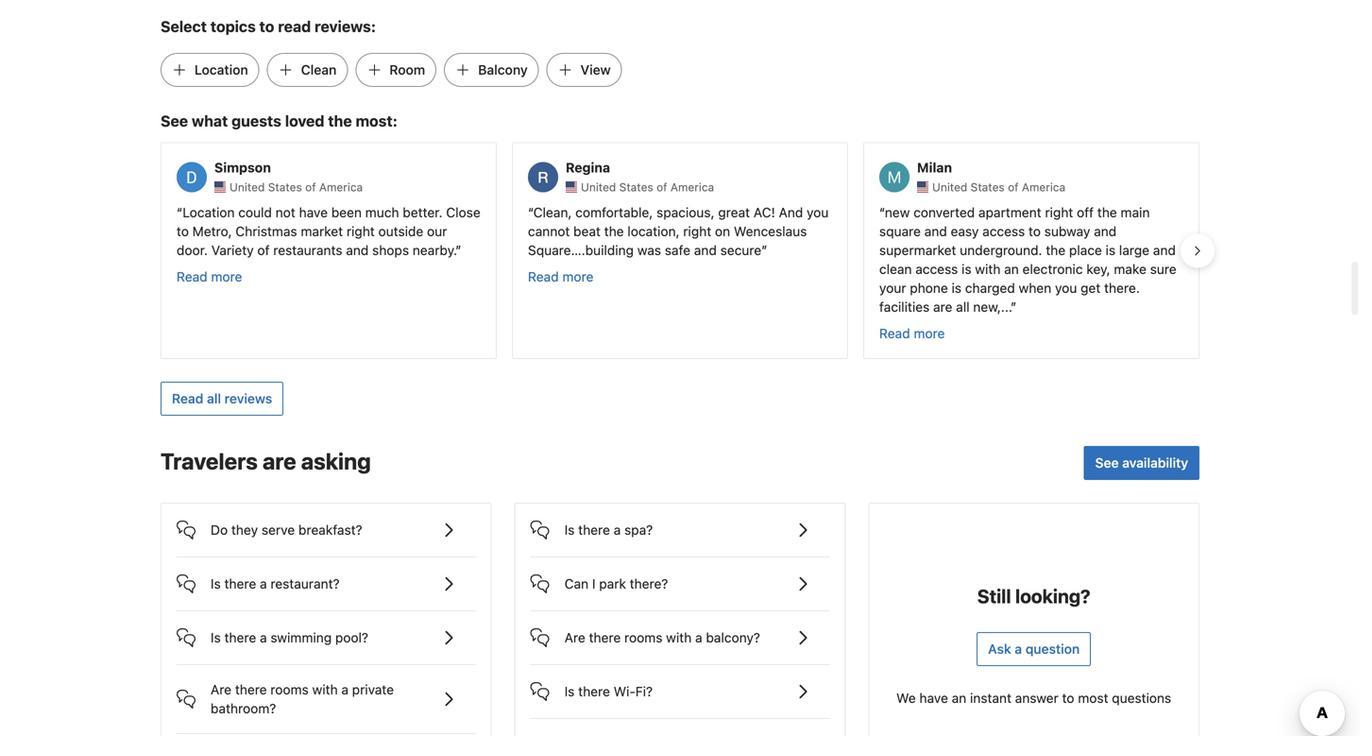 Task type: describe. For each thing, give the bounding box(es) containing it.
questions
[[1112, 690, 1172, 706]]

loved
[[285, 112, 325, 130]]

united states of america image
[[566, 181, 577, 193]]

is there a spa?
[[565, 522, 653, 538]]

read more for " clean, comfortable, spacious, great ac! and you cannot beat the location, right on wenceslaus square….building was safe and secure
[[528, 269, 594, 284]]

0 horizontal spatial are
[[263, 448, 296, 474]]

clean,
[[534, 205, 572, 220]]

states for not
[[268, 180, 302, 194]]

i
[[592, 576, 596, 591]]

been
[[331, 205, 362, 220]]

is for is there a swimming pool?
[[211, 630, 221, 645]]

is there wi-fi?
[[565, 684, 653, 699]]

looking?
[[1016, 585, 1091, 607]]

question
[[1026, 641, 1080, 657]]

outside
[[379, 223, 424, 239]]

0 vertical spatial is
[[1106, 242, 1116, 258]]

a inside are there rooms with a private bathroom?
[[341, 682, 349, 697]]

" new converted apartment right off the main square and easy access to subway and supermarket underground.  the place is large and clean access is with an electronic key, make sure your phone is charged when you get there. facilities are all new,...
[[880, 205, 1177, 315]]

there for are there rooms with a balcony?
[[589, 630, 621, 645]]

read more for " new converted apartment right off the main square and easy access to subway and supermarket underground.  the place is large and clean access is with an electronic key, make sure your phone is charged when you get there. facilities are all new,...
[[880, 325, 945, 341]]

we
[[897, 690, 916, 706]]

read more button for " new converted apartment right off the main square and easy access to subway and supermarket underground.  the place is large and clean access is with an electronic key, make sure your phone is charged when you get there. facilities are all new,...
[[880, 324, 945, 343]]

can i park there?
[[565, 576, 668, 591]]

a inside is there a swimming pool? button
[[260, 630, 267, 645]]

fi?
[[636, 684, 653, 699]]

square
[[880, 223, 921, 239]]

clean
[[301, 62, 337, 77]]

can
[[565, 576, 589, 591]]

clean
[[880, 261, 912, 277]]

wi-
[[614, 684, 636, 699]]

regina
[[566, 160, 611, 175]]

of for spacious,
[[657, 180, 668, 194]]

nearby.
[[413, 242, 456, 258]]

read inside button
[[172, 391, 204, 406]]

is for is there a restaurant?
[[211, 576, 221, 591]]

see for see availability
[[1096, 455, 1119, 471]]

there?
[[630, 576, 668, 591]]

united states of america for spacious,
[[581, 180, 715, 194]]

states for apartment
[[971, 180, 1005, 194]]

0 horizontal spatial access
[[916, 261, 958, 277]]

to inside " location could not have been much better. close to metro, christmas market right outside our door. variety of restaurants and shops nearby.
[[177, 223, 189, 239]]

ask a question
[[989, 641, 1080, 657]]

a inside is there a spa? button
[[614, 522, 621, 538]]

still looking?
[[978, 585, 1091, 607]]

restaurants
[[273, 242, 343, 258]]

there.
[[1105, 280, 1140, 296]]

key,
[[1087, 261, 1111, 277]]

door.
[[177, 242, 208, 258]]

" location could not have been much better. close to metro, christmas market right outside our door. variety of restaurants and shops nearby.
[[177, 205, 481, 258]]

select
[[161, 17, 207, 35]]

market
[[301, 223, 343, 239]]

" for " new converted apartment right off the main square and easy access to subway and supermarket underground.  the place is large and clean access is with an electronic key, make sure your phone is charged when you get there. facilities are all new,...
[[880, 205, 885, 220]]

is for is there a spa?
[[565, 522, 575, 538]]

view
[[581, 62, 611, 77]]

is there wi-fi? button
[[531, 665, 830, 703]]

travelers
[[161, 448, 258, 474]]

united for milan
[[933, 180, 968, 194]]

1 horizontal spatial "
[[762, 242, 768, 258]]

swimming
[[271, 630, 332, 645]]

is for is there wi-fi?
[[565, 684, 575, 699]]

make
[[1114, 261, 1147, 277]]

with for are there rooms with a private bathroom?
[[312, 682, 338, 697]]

main
[[1121, 205, 1150, 220]]

a inside are there rooms with a balcony? button
[[696, 630, 703, 645]]

travelers are asking
[[161, 448, 371, 474]]

most
[[1078, 690, 1109, 706]]

large
[[1120, 242, 1150, 258]]

do they serve breakfast? button
[[177, 504, 476, 541]]

" for nearby.
[[456, 242, 462, 258]]

breakfast?
[[299, 522, 363, 538]]

more for clean, comfortable, spacious, great ac! and you cannot beat the location, right on wenceslaus square….building was safe and secure
[[563, 269, 594, 284]]

are there rooms with a private bathroom?
[[211, 682, 394, 716]]

united states of america for not
[[230, 180, 363, 194]]

an inside " new converted apartment right off the main square and easy access to subway and supermarket underground.  the place is large and clean access is with an electronic key, make sure your phone is charged when you get there. facilities are all new,...
[[1005, 261, 1019, 277]]

spacious,
[[657, 205, 715, 220]]

rooms for balcony?
[[625, 630, 663, 645]]

are there rooms with a balcony? button
[[531, 611, 830, 649]]

is there a swimming pool? button
[[177, 611, 476, 649]]

2 vertical spatial is
[[952, 280, 962, 296]]

read all reviews
[[172, 391, 272, 406]]

states for spacious,
[[620, 180, 654, 194]]

sure
[[1151, 261, 1177, 277]]

wenceslaus
[[734, 223, 807, 239]]

of inside " location could not have been much better. close to metro, christmas market right outside our door. variety of restaurants and shops nearby.
[[257, 242, 270, 258]]

and up sure
[[1154, 242, 1176, 258]]

the right the off
[[1098, 205, 1118, 220]]

and down converted
[[925, 223, 948, 239]]

are inside " new converted apartment right off the main square and easy access to subway and supermarket underground.  the place is large and clean access is with an electronic key, make sure your phone is charged when you get there. facilities are all new,...
[[934, 299, 953, 315]]

is there a swimming pool?
[[211, 630, 369, 645]]

are for are there rooms with a private bathroom?
[[211, 682, 232, 697]]

more for location could not have been much better. close to metro, christmas market right outside our door. variety of restaurants and shops nearby.
[[211, 269, 242, 284]]

right inside " clean, comfortable, spacious, great ac! and you cannot beat the location, right on wenceslaus square….building was safe and secure
[[683, 223, 712, 239]]

we have an instant answer to most questions
[[897, 690, 1172, 706]]

to inside " new converted apartment right off the main square and easy access to subway and supermarket underground.  the place is large and clean access is with an electronic key, make sure your phone is charged when you get there. facilities are all new,...
[[1029, 223, 1041, 239]]

park
[[599, 576, 626, 591]]

have inside " location could not have been much better. close to metro, christmas market right outside our door. variety of restaurants and shops nearby.
[[299, 205, 328, 220]]

ask a question button
[[977, 632, 1092, 666]]

america for right
[[1022, 180, 1066, 194]]

a inside ask a question button
[[1015, 641, 1023, 657]]

america for great
[[671, 180, 715, 194]]

the inside " clean, comfortable, spacious, great ac! and you cannot beat the location, right on wenceslaus square….building was safe and secure
[[604, 223, 624, 239]]

get
[[1081, 280, 1101, 296]]

restaurant?
[[271, 576, 340, 591]]

safe
[[665, 242, 691, 258]]

rooms for private
[[271, 682, 309, 697]]

read
[[278, 17, 311, 35]]

shops
[[372, 242, 409, 258]]

location,
[[628, 223, 680, 239]]

easy
[[951, 223, 979, 239]]

right inside " new converted apartment right off the main square and easy access to subway and supermarket underground.  the place is large and clean access is with an electronic key, make sure your phone is charged when you get there. facilities are all new,...
[[1045, 205, 1074, 220]]

do they serve breakfast?
[[211, 522, 363, 538]]

united for simpson
[[230, 180, 265, 194]]

read all reviews button
[[161, 382, 284, 416]]

with for are there rooms with a balcony?
[[666, 630, 692, 645]]

charged
[[966, 280, 1016, 296]]

" for clean
[[1011, 299, 1017, 315]]

united states of america for apartment
[[933, 180, 1066, 194]]

more for new converted apartment right off the main square and easy access to subway and supermarket underground.  the place is large and clean access is with an electronic key, make sure your phone is charged when you get there. facilities are all new,...
[[914, 325, 945, 341]]

electronic
[[1023, 261, 1083, 277]]

availability
[[1123, 455, 1189, 471]]

milan
[[918, 160, 953, 175]]

simpson
[[214, 160, 271, 175]]



Task type: locate. For each thing, give the bounding box(es) containing it.
0 vertical spatial see
[[161, 112, 188, 130]]

there inside are there rooms with a private bathroom?
[[235, 682, 267, 697]]

answer
[[1016, 690, 1059, 706]]

a left swimming
[[260, 630, 267, 645]]

"
[[456, 242, 462, 258], [762, 242, 768, 258], [1011, 299, 1017, 315]]

square….building
[[528, 242, 634, 258]]

america
[[319, 180, 363, 194], [671, 180, 715, 194], [1022, 180, 1066, 194]]

0 vertical spatial all
[[956, 299, 970, 315]]

united states of america up 'not'
[[230, 180, 363, 194]]

2 " from the left
[[528, 205, 534, 220]]

" up square
[[880, 205, 885, 220]]

to up door.
[[177, 223, 189, 239]]

1 vertical spatial are
[[211, 682, 232, 697]]

0 horizontal spatial america
[[319, 180, 363, 194]]

1 horizontal spatial are
[[565, 630, 586, 645]]

are left asking
[[263, 448, 296, 474]]

with left private
[[312, 682, 338, 697]]

is right phone
[[952, 280, 962, 296]]

have up market
[[299, 205, 328, 220]]

are down phone
[[934, 299, 953, 315]]

a inside is there a restaurant? "button"
[[260, 576, 267, 591]]

christmas
[[236, 223, 297, 239]]

most:
[[356, 112, 398, 130]]

read more down square….building
[[528, 269, 594, 284]]

a right ask
[[1015, 641, 1023, 657]]

read more for " location could not have been much better. close to metro, christmas market right outside our door. variety of restaurants and shops nearby.
[[177, 269, 242, 284]]

read for " clean, comfortable, spacious, great ac! and you cannot beat the location, right on wenceslaus square….building was safe and secure
[[528, 269, 559, 284]]

all left new,...
[[956, 299, 970, 315]]

1 horizontal spatial states
[[620, 180, 654, 194]]

right up subway on the top of page
[[1045, 205, 1074, 220]]

there left swimming
[[224, 630, 256, 645]]

united down regina
[[581, 180, 616, 194]]

you down electronic
[[1056, 280, 1078, 296]]

are for are there rooms with a balcony?
[[565, 630, 586, 645]]

place
[[1070, 242, 1103, 258]]

0 vertical spatial location
[[195, 62, 248, 77]]

and inside " location could not have been much better. close to metro, christmas market right outside our door. variety of restaurants and shops nearby.
[[346, 242, 369, 258]]

are inside are there rooms with a private bathroom?
[[211, 682, 232, 697]]

great
[[718, 205, 750, 220]]

united states of america image for milan
[[918, 181, 929, 193]]

" up door.
[[177, 205, 183, 220]]

1 united from the left
[[230, 180, 265, 194]]

is left wi-
[[565, 684, 575, 699]]

united states of america image down simpson
[[214, 181, 226, 193]]

2 horizontal spatial right
[[1045, 205, 1074, 220]]

apartment
[[979, 205, 1042, 220]]

2 horizontal spatial read more
[[880, 325, 945, 341]]

0 horizontal spatial states
[[268, 180, 302, 194]]

0 horizontal spatial you
[[807, 205, 829, 220]]

read down cannot
[[528, 269, 559, 284]]

read down door.
[[177, 269, 208, 284]]

are
[[565, 630, 586, 645], [211, 682, 232, 697]]

see left 'availability'
[[1096, 455, 1119, 471]]

0 horizontal spatial read more
[[177, 269, 242, 284]]

read for " location could not have been much better. close to metro, christmas market right outside our door. variety of restaurants and shops nearby.
[[177, 269, 208, 284]]

location inside " location could not have been much better. close to metro, christmas market right outside our door. variety of restaurants and shops nearby.
[[183, 205, 235, 220]]

still
[[978, 585, 1012, 607]]

cannot
[[528, 223, 570, 239]]

read more button for " clean, comfortable, spacious, great ac! and you cannot beat the location, right on wenceslaus square….building was safe and secure
[[528, 267, 594, 286]]

3 america from the left
[[1022, 180, 1066, 194]]

america up apartment
[[1022, 180, 1066, 194]]

1 states from the left
[[268, 180, 302, 194]]

1 horizontal spatial "
[[528, 205, 534, 220]]

ask
[[989, 641, 1012, 657]]

comfortable,
[[576, 205, 653, 220]]

1 horizontal spatial all
[[956, 299, 970, 315]]

1 horizontal spatial are
[[934, 299, 953, 315]]

bathroom?
[[211, 701, 276, 716]]

with up is there wi-fi? button
[[666, 630, 692, 645]]

on
[[715, 223, 731, 239]]

balcony?
[[706, 630, 761, 645]]

the down comfortable,
[[604, 223, 624, 239]]

1 horizontal spatial have
[[920, 690, 949, 706]]

this is a carousel with rotating slides. it displays featured reviews of the property. use the next and previous buttons to navigate. region
[[146, 135, 1215, 367]]

more down square….building
[[563, 269, 594, 284]]

our
[[427, 223, 447, 239]]

to left read
[[259, 17, 274, 35]]

have right we
[[920, 690, 949, 706]]

1 vertical spatial are
[[263, 448, 296, 474]]

access up the underground.
[[983, 223, 1025, 239]]

asking
[[301, 448, 371, 474]]

access up phone
[[916, 261, 958, 277]]

0 horizontal spatial "
[[456, 242, 462, 258]]

and up place
[[1094, 223, 1117, 239]]

read more down door.
[[177, 269, 242, 284]]

can i park there? button
[[531, 557, 830, 595]]

" up cannot
[[528, 205, 534, 220]]

there for are there rooms with a private bathroom?
[[235, 682, 267, 697]]

a left private
[[341, 682, 349, 697]]

0 horizontal spatial united
[[230, 180, 265, 194]]

to down apartment
[[1029, 223, 1041, 239]]

2 united from the left
[[581, 180, 616, 194]]

1 horizontal spatial rooms
[[625, 630, 663, 645]]

2 horizontal spatial united
[[933, 180, 968, 194]]

america up spacious,
[[671, 180, 715, 194]]

2 horizontal spatial united states of america
[[933, 180, 1066, 194]]

1 horizontal spatial united
[[581, 180, 616, 194]]

and left shops
[[346, 242, 369, 258]]

facilities
[[880, 299, 930, 315]]

" for " clean, comfortable, spacious, great ac! and you cannot beat the location, right on wenceslaus square….building was safe and secure
[[528, 205, 534, 220]]

1 " from the left
[[177, 205, 183, 220]]

0 vertical spatial an
[[1005, 261, 1019, 277]]

is there a spa? button
[[531, 504, 830, 541]]

you inside " new converted apartment right off the main square and easy access to subway and supermarket underground.  the place is large and clean access is with an electronic key, make sure your phone is charged when you get there. facilities are all new,...
[[1056, 280, 1078, 296]]

topics
[[211, 17, 256, 35]]

new
[[885, 205, 910, 220]]

there left wi-
[[579, 684, 610, 699]]

2 horizontal spatial america
[[1022, 180, 1066, 194]]

of down christmas
[[257, 242, 270, 258]]

is there a restaurant?
[[211, 576, 340, 591]]

2 horizontal spatial read more button
[[880, 324, 945, 343]]

"
[[177, 205, 183, 220], [528, 205, 534, 220], [880, 205, 885, 220]]

1 vertical spatial access
[[916, 261, 958, 277]]

1 horizontal spatial see
[[1096, 455, 1119, 471]]

location
[[195, 62, 248, 77], [183, 205, 235, 220]]

3 united from the left
[[933, 180, 968, 194]]

secure
[[721, 242, 762, 258]]

0 vertical spatial with
[[976, 261, 1001, 277]]

states up comfortable,
[[620, 180, 654, 194]]

2 horizontal spatial with
[[976, 261, 1001, 277]]

united down simpson
[[230, 180, 265, 194]]

1 vertical spatial an
[[952, 690, 967, 706]]

see left what
[[161, 112, 188, 130]]

and down on
[[694, 242, 717, 258]]

1 united states of america from the left
[[230, 180, 363, 194]]

there left the spa?
[[579, 522, 610, 538]]

are there rooms with a balcony?
[[565, 630, 761, 645]]

rooms inside are there rooms with a private bathroom?
[[271, 682, 309, 697]]

are down the can
[[565, 630, 586, 645]]

0 horizontal spatial "
[[177, 205, 183, 220]]

is up the can
[[565, 522, 575, 538]]

better.
[[403, 205, 443, 220]]

2 united states of america from the left
[[581, 180, 715, 194]]

2 horizontal spatial "
[[880, 205, 885, 220]]

1 horizontal spatial read more button
[[528, 267, 594, 286]]

see
[[161, 112, 188, 130], [1096, 455, 1119, 471]]

0 horizontal spatial more
[[211, 269, 242, 284]]

0 vertical spatial have
[[299, 205, 328, 220]]

to left most
[[1063, 690, 1075, 706]]

a left restaurant?
[[260, 576, 267, 591]]

1 vertical spatial all
[[207, 391, 221, 406]]

2 united states of america image from the left
[[918, 181, 929, 193]]

read more button
[[177, 267, 242, 286], [528, 267, 594, 286], [880, 324, 945, 343]]

of for not
[[305, 180, 316, 194]]

a left the spa?
[[614, 522, 621, 538]]

there for is there a swimming pool?
[[224, 630, 256, 645]]

and inside " clean, comfortable, spacious, great ac! and you cannot beat the location, right on wenceslaus square….building was safe and secure
[[694, 242, 717, 258]]

more down facilities on the right top of page
[[914, 325, 945, 341]]

3 " from the left
[[880, 205, 885, 220]]

what
[[192, 112, 228, 130]]

there for is there a spa?
[[579, 522, 610, 538]]

could
[[238, 205, 272, 220]]

states up apartment
[[971, 180, 1005, 194]]

1 horizontal spatial you
[[1056, 280, 1078, 296]]

2 vertical spatial with
[[312, 682, 338, 697]]

all inside button
[[207, 391, 221, 406]]

see for see what guests loved the most:
[[161, 112, 188, 130]]

" inside " location could not have been much better. close to metro, christmas market right outside our door. variety of restaurants and shops nearby.
[[177, 205, 183, 220]]

is inside "button"
[[211, 576, 221, 591]]

read
[[177, 269, 208, 284], [528, 269, 559, 284], [880, 325, 911, 341], [172, 391, 204, 406]]

america up been
[[319, 180, 363, 194]]

0 horizontal spatial see
[[161, 112, 188, 130]]

0 horizontal spatial are
[[211, 682, 232, 697]]

united states of america
[[230, 180, 363, 194], [581, 180, 715, 194], [933, 180, 1066, 194]]

united for regina
[[581, 180, 616, 194]]

you right and
[[807, 205, 829, 220]]

united states of america up comfortable,
[[581, 180, 715, 194]]

serve
[[262, 522, 295, 538]]

instant
[[970, 690, 1012, 706]]

is there a restaurant? button
[[177, 557, 476, 595]]

america for have
[[319, 180, 363, 194]]

0 vertical spatial are
[[934, 299, 953, 315]]

0 vertical spatial are
[[565, 630, 586, 645]]

united states of america image
[[214, 181, 226, 193], [918, 181, 929, 193]]

0 horizontal spatial rooms
[[271, 682, 309, 697]]

1 vertical spatial see
[[1096, 455, 1119, 471]]

private
[[352, 682, 394, 697]]

1 vertical spatial you
[[1056, 280, 1078, 296]]

there for is there wi-fi?
[[579, 684, 610, 699]]

converted
[[914, 205, 975, 220]]

1 horizontal spatial united states of america image
[[918, 181, 929, 193]]

of up spacious,
[[657, 180, 668, 194]]

1 united states of america image from the left
[[214, 181, 226, 193]]

is
[[1106, 242, 1116, 258], [962, 261, 972, 277], [952, 280, 962, 296]]

read more button for " location could not have been much better. close to metro, christmas market right outside our door. variety of restaurants and shops nearby.
[[177, 267, 242, 286]]

guests
[[232, 112, 282, 130]]

read more down facilities on the right top of page
[[880, 325, 945, 341]]

and
[[925, 223, 948, 239], [1094, 223, 1117, 239], [346, 242, 369, 258], [694, 242, 717, 258], [1154, 242, 1176, 258]]

1 horizontal spatial an
[[1005, 261, 1019, 277]]

read for " new converted apartment right off the main square and easy access to subway and supermarket underground.  the place is large and clean access is with an electronic key, make sure your phone is charged when you get there. facilities are all new,...
[[880, 325, 911, 341]]

location down topics
[[195, 62, 248, 77]]

all left the reviews
[[207, 391, 221, 406]]

pool?
[[335, 630, 369, 645]]

1 vertical spatial have
[[920, 690, 949, 706]]

united down milan
[[933, 180, 968, 194]]

access
[[983, 223, 1025, 239], [916, 261, 958, 277]]

0 horizontal spatial united states of america image
[[214, 181, 226, 193]]

0 horizontal spatial all
[[207, 391, 221, 406]]

reviews:
[[315, 17, 376, 35]]

more down the variety
[[211, 269, 242, 284]]

are up bathroom?
[[211, 682, 232, 697]]

you inside " clean, comfortable, spacious, great ac! and you cannot beat the location, right on wenceslaus square….building was safe and secure
[[807, 205, 829, 220]]

your
[[880, 280, 907, 296]]

right down been
[[347, 223, 375, 239]]

are
[[934, 299, 953, 315], [263, 448, 296, 474]]

spa?
[[625, 522, 653, 538]]

is up bathroom?
[[211, 630, 221, 645]]

read more button down square….building
[[528, 267, 594, 286]]

they
[[231, 522, 258, 538]]

is down do
[[211, 576, 221, 591]]

select topics to read reviews:
[[161, 17, 376, 35]]

of up apartment
[[1008, 180, 1019, 194]]

close
[[446, 205, 481, 220]]

see availability button
[[1084, 446, 1200, 480]]

there inside "button"
[[224, 576, 256, 591]]

1 vertical spatial rooms
[[271, 682, 309, 697]]

an down the underground.
[[1005, 261, 1019, 277]]

not
[[276, 205, 296, 220]]

an left instant
[[952, 690, 967, 706]]

2 horizontal spatial more
[[914, 325, 945, 341]]

with up charged
[[976, 261, 1001, 277]]

and
[[779, 205, 803, 220]]

balcony
[[478, 62, 528, 77]]

read down facilities on the right top of page
[[880, 325, 911, 341]]

0 horizontal spatial an
[[952, 690, 967, 706]]

1 america from the left
[[319, 180, 363, 194]]

1 horizontal spatial read more
[[528, 269, 594, 284]]

ac!
[[754, 205, 776, 220]]

of for apartment
[[1008, 180, 1019, 194]]

new,...
[[974, 299, 1011, 315]]

3 united states of america from the left
[[933, 180, 1066, 194]]

" for " location could not have been much better. close to metro, christmas market right outside our door. variety of restaurants and shops nearby.
[[177, 205, 183, 220]]

rooms up the fi?
[[625, 630, 663, 645]]

see inside button
[[1096, 455, 1119, 471]]

0 horizontal spatial with
[[312, 682, 338, 697]]

united states of america image for simpson
[[214, 181, 226, 193]]

all inside " new converted apartment right off the main square and easy access to subway and supermarket underground.  the place is large and clean access is with an electronic key, make sure your phone is charged when you get there. facilities are all new,...
[[956, 299, 970, 315]]

of
[[305, 180, 316, 194], [657, 180, 668, 194], [1008, 180, 1019, 194], [257, 242, 270, 258]]

a left balcony?
[[696, 630, 703, 645]]

with
[[976, 261, 1001, 277], [666, 630, 692, 645], [312, 682, 338, 697]]

" clean, comfortable, spacious, great ac! and you cannot beat the location, right on wenceslaus square….building was safe and secure
[[528, 205, 829, 258]]

0 vertical spatial rooms
[[625, 630, 663, 645]]

read more button down facilities on the right top of page
[[880, 324, 945, 343]]

much
[[365, 205, 399, 220]]

off
[[1077, 205, 1094, 220]]

1 horizontal spatial united states of america
[[581, 180, 715, 194]]

" down charged
[[1011, 299, 1017, 315]]

the right loved
[[328, 112, 352, 130]]

0 horizontal spatial right
[[347, 223, 375, 239]]

with inside " new converted apartment right off the main square and easy access to subway and supermarket underground.  the place is large and clean access is with an electronic key, make sure your phone is charged when you get there. facilities are all new,...
[[976, 261, 1001, 277]]

a
[[614, 522, 621, 538], [260, 576, 267, 591], [260, 630, 267, 645], [696, 630, 703, 645], [1015, 641, 1023, 657], [341, 682, 349, 697]]

2 states from the left
[[620, 180, 654, 194]]

2 horizontal spatial "
[[1011, 299, 1017, 315]]

united states of america image down milan
[[918, 181, 929, 193]]

location up metro,
[[183, 205, 235, 220]]

1 vertical spatial with
[[666, 630, 692, 645]]

is up key,
[[1106, 242, 1116, 258]]

read more button down door.
[[177, 267, 242, 286]]

there up bathroom?
[[235, 682, 267, 697]]

2 america from the left
[[671, 180, 715, 194]]

1 horizontal spatial right
[[683, 223, 712, 239]]

0 horizontal spatial united states of america
[[230, 180, 363, 194]]

the up electronic
[[1046, 242, 1066, 258]]

" inside " new converted apartment right off the main square and easy access to subway and supermarket underground.  the place is large and clean access is with an electronic key, make sure your phone is charged when you get there. facilities are all new,...
[[880, 205, 885, 220]]

with inside are there rooms with a private bathroom?
[[312, 682, 338, 697]]

united states of america up apartment
[[933, 180, 1066, 194]]

room
[[390, 62, 425, 77]]

states up 'not'
[[268, 180, 302, 194]]

0 horizontal spatial read more button
[[177, 267, 242, 286]]

there down they
[[224, 576, 256, 591]]

" inside " clean, comfortable, spacious, great ac! and you cannot beat the location, right on wenceslaus square….building was safe and secure
[[528, 205, 534, 220]]

right inside " location could not have been much better. close to metro, christmas market right outside our door. variety of restaurants and shops nearby.
[[347, 223, 375, 239]]

reviews
[[225, 391, 272, 406]]

is up charged
[[962, 261, 972, 277]]

0 vertical spatial access
[[983, 223, 1025, 239]]

1 horizontal spatial america
[[671, 180, 715, 194]]

1 vertical spatial is
[[962, 261, 972, 277]]

right down spacious,
[[683, 223, 712, 239]]

" down wenceslaus
[[762, 242, 768, 258]]

0 vertical spatial you
[[807, 205, 829, 220]]

3 states from the left
[[971, 180, 1005, 194]]

0 horizontal spatial have
[[299, 205, 328, 220]]

1 horizontal spatial more
[[563, 269, 594, 284]]

1 horizontal spatial with
[[666, 630, 692, 645]]

of up market
[[305, 180, 316, 194]]

read left the reviews
[[172, 391, 204, 406]]

rooms up bathroom?
[[271, 682, 309, 697]]

see what guests loved the most:
[[161, 112, 398, 130]]

is
[[565, 522, 575, 538], [211, 576, 221, 591], [211, 630, 221, 645], [565, 684, 575, 699]]

1 horizontal spatial access
[[983, 223, 1025, 239]]

are there rooms with a private bathroom? button
[[177, 665, 476, 718]]

there for is there a restaurant?
[[224, 576, 256, 591]]

1 vertical spatial location
[[183, 205, 235, 220]]

" down close
[[456, 242, 462, 258]]

there up is there wi-fi?
[[589, 630, 621, 645]]

to
[[259, 17, 274, 35], [177, 223, 189, 239], [1029, 223, 1041, 239], [1063, 690, 1075, 706]]

2 horizontal spatial states
[[971, 180, 1005, 194]]



Task type: vqa. For each thing, say whether or not it's contained in the screenshot.
make
yes



